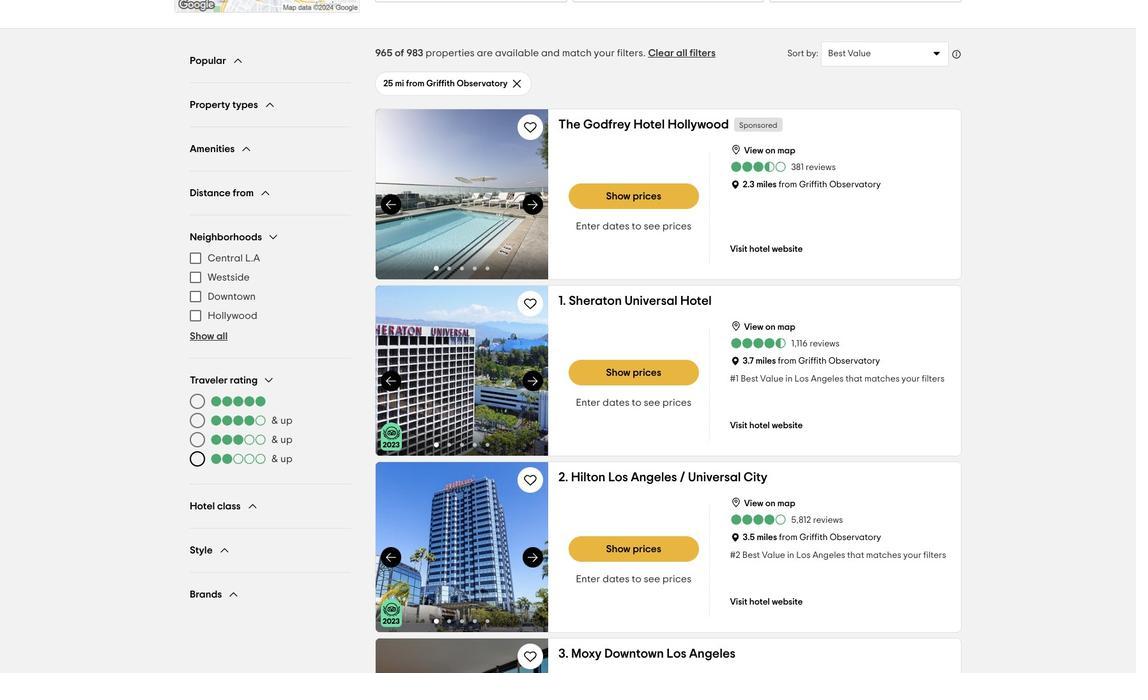 Task type: describe. For each thing, give the bounding box(es) containing it.
filters.
[[618, 48, 646, 58]]

1 view from the top
[[745, 146, 764, 155]]

matches for sheraton universal hotel
[[865, 375, 900, 384]]

& for the 3.0 of 5 bubbles image
[[272, 435, 278, 445]]

0 vertical spatial miles
[[757, 180, 777, 189]]

brands
[[190, 589, 222, 599]]

group containing neighborhoods
[[190, 231, 351, 343]]

westside
[[208, 272, 250, 283]]

observatory for 3.5 miles from griffith observatory
[[830, 533, 882, 542]]

show all button
[[190, 331, 228, 343]]

from for 2.3
[[779, 180, 798, 189]]

from for 25
[[406, 79, 425, 88]]

observatory for 3.7 miles from griffith observatory
[[829, 357, 881, 366]]

3.7 miles from griffith observatory
[[743, 357, 881, 366]]

website for 2. hilton los angeles / universal city
[[772, 598, 803, 607]]

show all
[[190, 331, 228, 341]]

& up for the 3.0 of 5 bubbles image
[[272, 435, 293, 445]]

sort
[[788, 49, 805, 58]]

381 reviews link
[[731, 161, 836, 173]]

5,812 reviews
[[792, 516, 844, 525]]

miles for 2. hilton los angeles / universal city
[[757, 533, 778, 542]]

up for 2.0 of 5 bubbles 'image'
[[281, 454, 293, 464]]

1 vertical spatial hotel
[[681, 295, 712, 308]]

menu containing central l.a
[[190, 249, 351, 325]]

best value button
[[822, 42, 950, 67]]

your for hilton los angeles / universal city
[[904, 551, 922, 560]]

the godfrey hotel hollywood link
[[559, 117, 730, 132]]

property types
[[190, 99, 258, 110]]

5.0 of 5 bubbles image
[[210, 396, 267, 407]]

save to a trip image for 3.7
[[523, 296, 538, 311]]

city
[[744, 471, 768, 484]]

neighborhoods
[[190, 232, 262, 242]]

2023 link for 1.
[[381, 423, 402, 451]]

1,116
[[792, 340, 808, 348]]

hotel inside "link"
[[634, 118, 665, 131]]

match
[[562, 48, 592, 58]]

2.
[[559, 471, 569, 484]]

filters for hilton los angeles / universal city
[[924, 551, 947, 560]]

from for 3.5
[[780, 533, 798, 542]]

visit hotel website link for sheraton universal hotel
[[731, 419, 803, 432]]

hotel class
[[190, 501, 241, 511]]

all inside button
[[217, 331, 228, 341]]

0 vertical spatial reviews
[[806, 163, 836, 172]]

3.7
[[743, 357, 754, 366]]

corner double queen city view image
[[376, 639, 549, 673]]

from for 3.7
[[779, 357, 797, 366]]

3.5 of 5 bubbles. 381 reviews element
[[731, 161, 836, 173]]

class
[[217, 501, 241, 511]]

carousel of images figure for 1.
[[376, 286, 549, 456]]

option group containing & up
[[190, 392, 351, 469]]

enter dates to see prices for los
[[576, 574, 692, 584]]

matches for hilton los angeles / universal city
[[867, 551, 902, 560]]

visit hotel website for sheraton universal hotel
[[731, 421, 803, 430]]

# 2 best value in los angeles that matches your filters
[[731, 551, 947, 560]]

available
[[495, 48, 539, 58]]

1 visit from the top
[[731, 245, 748, 254]]

25
[[384, 79, 393, 88]]

save to a trip image
[[523, 473, 538, 488]]

1 to from the top
[[632, 221, 642, 231]]

# for sheraton universal hotel
[[731, 375, 736, 384]]

griffith for 3.5
[[800, 533, 828, 542]]

& for 2.0 of 5 bubbles 'image'
[[272, 454, 278, 464]]

reviews for sheraton universal hotel
[[810, 340, 840, 348]]

1,116 reviews link
[[731, 337, 840, 350]]

hotel for 2. hilton los angeles / universal city
[[750, 598, 771, 607]]

griffith for 25
[[427, 79, 455, 88]]

up for the 3.0 of 5 bubbles image
[[281, 435, 293, 445]]

hollywood inside menu
[[208, 311, 258, 321]]

0 vertical spatial all
[[677, 48, 688, 58]]

group containing traveler rating
[[190, 374, 351, 469]]

2
[[736, 551, 741, 560]]

best value
[[829, 49, 872, 58]]

griffith for 2.3
[[800, 180, 828, 189]]

5,812 reviews link
[[731, 513, 844, 526]]

filters for sheraton universal hotel
[[923, 375, 945, 384]]

& up for 4.0 of 5 bubbles image
[[272, 416, 293, 426]]

4.0 of 5 bubbles. 5,812 reviews element
[[731, 513, 844, 526]]

clear all filters button
[[649, 47, 716, 59]]

1 carousel of images figure from the top
[[376, 109, 549, 279]]

up for 4.0 of 5 bubbles image
[[281, 416, 293, 426]]

1 view on map from the top
[[745, 146, 796, 155]]

the godfrey hotel hollywood
[[559, 118, 730, 131]]

central
[[208, 253, 243, 263]]

1 vertical spatial universal
[[688, 471, 741, 484]]

by:
[[807, 49, 819, 58]]

1. sheraton universal hotel
[[559, 295, 712, 308]]

that for hilton los angeles / universal city
[[848, 551, 865, 560]]

value for 1. sheraton universal hotel
[[761, 375, 784, 384]]

best for 1. sheraton universal hotel
[[741, 375, 759, 384]]

1 enter dates to see prices from the top
[[576, 221, 692, 231]]

1 map from the top
[[778, 146, 796, 155]]

to for universal
[[632, 398, 642, 408]]

1.
[[559, 295, 566, 308]]

1 view on map button from the top
[[731, 143, 796, 157]]

/
[[680, 471, 686, 484]]

types
[[233, 99, 258, 110]]

view on map for 2. hilton los angeles / universal city
[[745, 499, 796, 508]]

2.0 of 5 bubbles image
[[210, 454, 267, 464]]

see for universal
[[644, 398, 661, 408]]

enter dates to see prices for universal
[[576, 398, 692, 408]]

1 on from the top
[[766, 146, 776, 155]]

l.a
[[245, 253, 260, 263]]

3.5 miles from griffith observatory
[[743, 533, 882, 542]]

rating
[[230, 375, 258, 385]]

2.3 miles from griffith observatory
[[743, 180, 881, 189]]

amenities
[[190, 144, 235, 154]]

965
[[375, 48, 393, 58]]

965 of 983 properties are available and match your filters. clear all filters
[[375, 48, 716, 58]]

1 hotel from the top
[[750, 245, 771, 254]]

save to a trip image for 2.3
[[523, 120, 538, 135]]

view on map for 1. sheraton universal hotel
[[745, 323, 796, 332]]

front entrance image
[[376, 462, 549, 632]]

view on map button for sheraton universal hotel
[[731, 319, 796, 333]]

traveler rating
[[190, 375, 258, 385]]

sort by:
[[788, 49, 819, 58]]

1 horizontal spatial downtown
[[605, 648, 664, 661]]

& up for 2.0 of 5 bubbles 'image'
[[272, 454, 293, 464]]

on for hilton los angeles / universal city
[[766, 499, 776, 508]]

in for hilton los angeles / universal city
[[788, 551, 795, 560]]

sheraton
[[569, 295, 622, 308]]

that for sheraton universal hotel
[[846, 375, 863, 384]]

carousel of images figure for 2.
[[376, 462, 549, 632]]

value inside "best value" popup button
[[848, 49, 872, 58]]

1 visit hotel website link from the top
[[731, 242, 803, 255]]

2. hilton los angeles / universal city
[[559, 471, 768, 484]]

show inside button
[[190, 331, 214, 341]]



Task type: vqa. For each thing, say whether or not it's contained in the screenshot.
381
yes



Task type: locate. For each thing, give the bounding box(es) containing it.
hollywood inside "link"
[[668, 118, 730, 131]]

381
[[792, 163, 804, 172]]

previous photo image for 1.
[[385, 375, 398, 388]]

3 visit from the top
[[731, 598, 748, 607]]

2 vertical spatial view
[[745, 499, 764, 508]]

hollywood left sponsored
[[668, 118, 730, 131]]

2 vertical spatial next photo image
[[527, 551, 540, 564]]

0 vertical spatial filters
[[690, 48, 716, 58]]

on up 5,812 reviews link
[[766, 499, 776, 508]]

0 vertical spatial view on map
[[745, 146, 796, 155]]

1 vertical spatial #
[[731, 551, 736, 560]]

map for 2. hilton los angeles / universal city
[[778, 499, 796, 508]]

0 vertical spatial up
[[281, 416, 293, 426]]

3 carousel of images figure from the top
[[376, 462, 549, 632]]

show prices button for los
[[569, 536, 699, 562]]

1 show prices from the top
[[607, 191, 662, 201]]

3 visit hotel website link from the top
[[731, 595, 803, 608]]

reviews up 3.5 miles from griffith observatory
[[814, 516, 844, 525]]

universal right /
[[688, 471, 741, 484]]

on up 381 reviews link
[[766, 146, 776, 155]]

2 vertical spatial &
[[272, 454, 278, 464]]

2 to from the top
[[632, 398, 642, 408]]

1 save to a trip image from the top
[[523, 120, 538, 135]]

in for sheraton universal hotel
[[786, 375, 793, 384]]

show prices
[[607, 191, 662, 201], [607, 368, 662, 378], [607, 544, 662, 554]]

dates
[[603, 221, 630, 231], [603, 398, 630, 408], [603, 574, 630, 584]]

1 vertical spatial show prices button
[[569, 360, 699, 386]]

3 hotel from the top
[[750, 598, 771, 607]]

website
[[772, 245, 803, 254], [772, 421, 803, 430], [772, 598, 803, 607]]

best
[[829, 49, 846, 58], [741, 375, 759, 384], [743, 551, 761, 560]]

0 vertical spatial carousel of images figure
[[376, 109, 549, 279]]

all up traveler rating
[[217, 331, 228, 341]]

0 vertical spatial map
[[778, 146, 796, 155]]

2 vertical spatial up
[[281, 454, 293, 464]]

2 vertical spatial enter
[[576, 574, 601, 584]]

3 map from the top
[[778, 499, 796, 508]]

3.0 of 5 bubbles image
[[210, 435, 267, 445]]

2 group from the top
[[190, 374, 351, 469]]

1 & up from the top
[[272, 416, 293, 426]]

map for 1. sheraton universal hotel
[[778, 323, 796, 332]]

0 vertical spatial on
[[766, 146, 776, 155]]

miles for 1. sheraton universal hotel
[[756, 357, 777, 366]]

2 view on map from the top
[[745, 323, 796, 332]]

0 vertical spatial visit hotel website link
[[731, 242, 803, 255]]

observatory down 381 reviews
[[830, 180, 881, 189]]

1 vertical spatial 2023 link
[[381, 599, 402, 627]]

2 vertical spatial visit
[[731, 598, 748, 607]]

1 enter from the top
[[576, 221, 601, 231]]

1 vertical spatial &
[[272, 435, 278, 445]]

2 visit hotel website from the top
[[731, 421, 803, 430]]

next photo image for 2.
[[527, 551, 540, 564]]

3 dates from the top
[[603, 574, 630, 584]]

2 vertical spatial hotel
[[750, 598, 771, 607]]

2 dates from the top
[[603, 398, 630, 408]]

# 1 best value in los angeles that matches your filters
[[731, 375, 945, 384]]

2 visit hotel website link from the top
[[731, 419, 803, 432]]

1 # from the top
[[731, 375, 736, 384]]

0 vertical spatial next photo image
[[527, 198, 540, 211]]

griffith down 1,116 reviews
[[799, 357, 827, 366]]

0 vertical spatial hotel
[[634, 118, 665, 131]]

view on map
[[745, 146, 796, 155], [745, 323, 796, 332], [745, 499, 796, 508]]

in down 3.7 miles from griffith observatory
[[786, 375, 793, 384]]

style
[[190, 545, 213, 555]]

properties
[[426, 48, 475, 58]]

2 view on map button from the top
[[731, 319, 796, 333]]

2 vertical spatial view on map
[[745, 499, 796, 508]]

1 previous photo image from the top
[[385, 198, 398, 211]]

3 next photo image from the top
[[527, 551, 540, 564]]

value right the by:
[[848, 49, 872, 58]]

1 vertical spatial filters
[[923, 375, 945, 384]]

2 carousel of images figure from the top
[[376, 286, 549, 456]]

map
[[778, 146, 796, 155], [778, 323, 796, 332], [778, 499, 796, 508]]

2.3
[[743, 180, 755, 189]]

1 vertical spatial view
[[745, 323, 764, 332]]

to for los
[[632, 574, 642, 584]]

observatory for 25 mi from griffith observatory
[[457, 79, 508, 88]]

1 vertical spatial hotel
[[750, 421, 771, 430]]

& right 2.0 of 5 bubbles 'image'
[[272, 454, 278, 464]]

0 vertical spatial enter dates to see prices
[[576, 221, 692, 231]]

up right 2.0 of 5 bubbles 'image'
[[281, 454, 293, 464]]

1 vertical spatial on
[[766, 323, 776, 332]]

value
[[848, 49, 872, 58], [761, 375, 784, 384], [763, 551, 786, 560]]

angeles
[[811, 375, 844, 384], [631, 471, 678, 484], [813, 551, 846, 560], [690, 648, 736, 661]]

in down 3.5 miles from griffith observatory
[[788, 551, 795, 560]]

1 vertical spatial downtown
[[605, 648, 664, 661]]

griffith down 381 reviews
[[800, 180, 828, 189]]

2 vertical spatial show prices button
[[569, 536, 699, 562]]

filters
[[690, 48, 716, 58], [923, 375, 945, 384], [924, 551, 947, 560]]

1 vertical spatial in
[[788, 551, 795, 560]]

visit for 1. sheraton universal hotel
[[731, 421, 748, 430]]

option group
[[190, 392, 351, 469]]

0 vertical spatial #
[[731, 375, 736, 384]]

1 2023 link from the top
[[381, 423, 402, 451]]

best right the by:
[[829, 49, 846, 58]]

25 mi from griffith observatory
[[384, 79, 508, 88]]

0 vertical spatial your
[[594, 48, 615, 58]]

0 vertical spatial view
[[745, 146, 764, 155]]

2 vertical spatial miles
[[757, 533, 778, 542]]

up
[[281, 416, 293, 426], [281, 435, 293, 445], [281, 454, 293, 464]]

3 up from the top
[[281, 454, 293, 464]]

reviews up 2.3 miles from griffith observatory
[[806, 163, 836, 172]]

1 vertical spatial enter dates to see prices
[[576, 398, 692, 408]]

observatory
[[457, 79, 508, 88], [830, 180, 881, 189], [829, 357, 881, 366], [830, 533, 882, 542]]

0 vertical spatial &
[[272, 416, 278, 426]]

& right the 3.0 of 5 bubbles image
[[272, 435, 278, 445]]

carousel of images figure
[[376, 109, 549, 279], [376, 286, 549, 456], [376, 462, 549, 632]]

0 horizontal spatial all
[[217, 331, 228, 341]]

3 & from the top
[[272, 454, 278, 464]]

0 vertical spatial 2023 link
[[381, 423, 402, 451]]

hotel for 1. sheraton universal hotel
[[750, 421, 771, 430]]

up right the 3.0 of 5 bubbles image
[[281, 435, 293, 445]]

view
[[745, 146, 764, 155], [745, 323, 764, 332], [745, 499, 764, 508]]

map up 381 reviews link
[[778, 146, 796, 155]]

0 vertical spatial save to a trip image
[[523, 120, 538, 135]]

universal right sheraton
[[625, 295, 678, 308]]

griffith
[[427, 79, 455, 88], [800, 180, 828, 189], [799, 357, 827, 366], [800, 533, 828, 542]]

1 vertical spatial view on map
[[745, 323, 796, 332]]

dates for los
[[603, 574, 630, 584]]

983
[[407, 48, 424, 58]]

3 see from the top
[[644, 574, 661, 584]]

0 vertical spatial see
[[644, 221, 661, 231]]

1 dates from the top
[[603, 221, 630, 231]]

show
[[607, 191, 631, 201], [190, 331, 214, 341], [607, 368, 631, 378], [607, 544, 631, 554]]

& up right 4.0 of 5 bubbles image
[[272, 416, 293, 426]]

from
[[406, 79, 425, 88], [779, 180, 798, 189], [233, 188, 254, 198], [779, 357, 797, 366], [780, 533, 798, 542]]

0 vertical spatial show prices
[[607, 191, 662, 201]]

0 vertical spatial visit
[[731, 245, 748, 254]]

godfrey
[[584, 118, 631, 131]]

1 vertical spatial miles
[[756, 357, 777, 366]]

hilton
[[571, 471, 606, 484]]

0 vertical spatial universal
[[625, 295, 678, 308]]

2 see from the top
[[644, 398, 661, 408]]

1 vertical spatial best
[[741, 375, 759, 384]]

2 map from the top
[[778, 323, 796, 332]]

from down 5,812 reviews link
[[780, 533, 798, 542]]

0 vertical spatial to
[[632, 221, 642, 231]]

on up the 1,116 reviews link
[[766, 323, 776, 332]]

matches
[[865, 375, 900, 384], [867, 551, 902, 560]]

reviews up 3.7 miles from griffith observatory
[[810, 340, 840, 348]]

2 show prices button from the top
[[569, 360, 699, 386]]

mi
[[395, 79, 404, 88]]

in
[[786, 375, 793, 384], [788, 551, 795, 560]]

3.
[[559, 648, 569, 661]]

view for hilton los angeles / universal city
[[745, 499, 764, 508]]

moxy
[[572, 648, 602, 661]]

1,116 reviews
[[792, 340, 840, 348]]

view on map button down city in the bottom of the page
[[731, 496, 796, 510]]

from down 4.5 of 5 bubbles. 1,116 reviews element at the right bottom of the page
[[779, 357, 797, 366]]

2 vertical spatial map
[[778, 499, 796, 508]]

downtown right 'moxy'
[[605, 648, 664, 661]]

1 horizontal spatial hollywood
[[668, 118, 730, 131]]

value right 2
[[763, 551, 786, 560]]

prices
[[633, 191, 662, 201], [663, 221, 692, 231], [633, 368, 662, 378], [663, 398, 692, 408], [633, 544, 662, 554], [663, 574, 692, 584]]

see
[[644, 221, 661, 231], [644, 398, 661, 408], [644, 574, 661, 584]]

1 vertical spatial all
[[217, 331, 228, 341]]

2 hotel from the top
[[750, 421, 771, 430]]

menu
[[190, 249, 351, 325]]

3 visit hotel website from the top
[[731, 598, 803, 607]]

&
[[272, 416, 278, 426], [272, 435, 278, 445], [272, 454, 278, 464]]

2 vertical spatial filters
[[924, 551, 947, 560]]

view down city in the bottom of the page
[[745, 499, 764, 508]]

2 vertical spatial previous photo image
[[385, 551, 398, 564]]

visit for 2. hilton los angeles / universal city
[[731, 598, 748, 607]]

0 vertical spatial & up
[[272, 416, 293, 426]]

1 show prices button from the top
[[569, 184, 699, 209]]

1 vertical spatial value
[[761, 375, 784, 384]]

2 vertical spatial show prices
[[607, 544, 662, 554]]

1 vertical spatial up
[[281, 435, 293, 445]]

best right 1
[[741, 375, 759, 384]]

3 & up from the top
[[272, 454, 293, 464]]

hollywood
[[668, 118, 730, 131], [208, 311, 258, 321]]

view on map up 381 reviews link
[[745, 146, 796, 155]]

2 vertical spatial visit hotel website link
[[731, 595, 803, 608]]

1 & from the top
[[272, 416, 278, 426]]

3 previous photo image from the top
[[385, 551, 398, 564]]

enter for hilton
[[576, 574, 601, 584]]

1 see from the top
[[644, 221, 661, 231]]

2 vertical spatial website
[[772, 598, 803, 607]]

1 vertical spatial enter
[[576, 398, 601, 408]]

save to a trip image left the
[[523, 120, 538, 135]]

save to a trip image left 1.
[[523, 296, 538, 311]]

of
[[395, 48, 404, 58]]

2 vertical spatial carousel of images figure
[[376, 462, 549, 632]]

your
[[594, 48, 615, 58], [902, 375, 921, 384], [904, 551, 922, 560]]

2 vertical spatial your
[[904, 551, 922, 560]]

clear
[[649, 48, 675, 58]]

2 visit from the top
[[731, 421, 748, 430]]

3.5
[[743, 533, 755, 542]]

enter dates to see prices
[[576, 221, 692, 231], [576, 398, 692, 408], [576, 574, 692, 584]]

1 vertical spatial reviews
[[810, 340, 840, 348]]

2 vertical spatial reviews
[[814, 516, 844, 525]]

on
[[766, 146, 776, 155], [766, 323, 776, 332], [766, 499, 776, 508]]

1 vertical spatial dates
[[603, 398, 630, 408]]

1 vertical spatial hollywood
[[208, 311, 258, 321]]

miles right 2.3
[[757, 180, 777, 189]]

best for 2. hilton los angeles / universal city
[[743, 551, 761, 560]]

0 vertical spatial best
[[829, 49, 846, 58]]

distance from
[[190, 188, 254, 198]]

enter
[[576, 221, 601, 231], [576, 398, 601, 408], [576, 574, 601, 584]]

reviews for hilton los angeles / universal city
[[814, 516, 844, 525]]

that down 3.5 miles from griffith observatory
[[848, 551, 865, 560]]

2 vertical spatial hotel
[[190, 501, 215, 511]]

1 vertical spatial map
[[778, 323, 796, 332]]

your for sheraton universal hotel
[[902, 375, 921, 384]]

value for 2. hilton los angeles / universal city
[[763, 551, 786, 560]]

to
[[632, 221, 642, 231], [632, 398, 642, 408], [632, 574, 642, 584]]

& for 4.0 of 5 bubbles image
[[272, 416, 278, 426]]

universal
[[625, 295, 678, 308], [688, 471, 741, 484]]

traveler
[[190, 375, 228, 385]]

1 next photo image from the top
[[527, 198, 540, 211]]

3. moxy downtown los angeles
[[559, 648, 736, 661]]

sponsored
[[740, 121, 778, 129]]

0 vertical spatial in
[[786, 375, 793, 384]]

2 vertical spatial visit hotel website
[[731, 598, 803, 607]]

#
[[731, 375, 736, 384], [731, 551, 736, 560]]

5,812
[[792, 516, 812, 525]]

observatory for 2.3 miles from griffith observatory
[[830, 180, 881, 189]]

save to a trip image left 3. at bottom
[[523, 649, 538, 664]]

view down sponsored
[[745, 146, 764, 155]]

2 & up from the top
[[272, 435, 293, 445]]

3 view on map button from the top
[[731, 496, 796, 510]]

previous photo image for 2.
[[385, 551, 398, 564]]

0 vertical spatial value
[[848, 49, 872, 58]]

view on map button down sponsored
[[731, 143, 796, 157]]

0 vertical spatial matches
[[865, 375, 900, 384]]

3 save to a trip image from the top
[[523, 649, 538, 664]]

observatory down the are
[[457, 79, 508, 88]]

3 view from the top
[[745, 499, 764, 508]]

1 website from the top
[[772, 245, 803, 254]]

visit hotel website for hilton los angeles / universal city
[[731, 598, 803, 607]]

miles
[[757, 180, 777, 189], [756, 357, 777, 366], [757, 533, 778, 542]]

show for 2.3
[[607, 191, 631, 201]]

2 view from the top
[[745, 323, 764, 332]]

3 show prices from the top
[[607, 544, 662, 554]]

are
[[477, 48, 493, 58]]

2 up from the top
[[281, 435, 293, 445]]

2 previous photo image from the top
[[385, 375, 398, 388]]

show prices for universal
[[607, 368, 662, 378]]

0 vertical spatial downtown
[[208, 292, 256, 302]]

website for 1. sheraton universal hotel
[[772, 421, 803, 430]]

& up right 2.0 of 5 bubbles 'image'
[[272, 454, 293, 464]]

3 website from the top
[[772, 598, 803, 607]]

view on map up the 1,116 reviews link
[[745, 323, 796, 332]]

1 vertical spatial visit hotel website
[[731, 421, 803, 430]]

1 group from the top
[[190, 231, 351, 343]]

that down 3.7 miles from griffith observatory
[[846, 375, 863, 384]]

observatory up # 1 best value in los angeles that matches your filters
[[829, 357, 881, 366]]

next photo image
[[527, 198, 540, 211], [527, 375, 540, 388], [527, 551, 540, 564]]

& up
[[272, 416, 293, 426], [272, 435, 293, 445], [272, 454, 293, 464]]

up right 4.0 of 5 bubbles image
[[281, 416, 293, 426]]

1 vertical spatial see
[[644, 398, 661, 408]]

show prices button
[[569, 184, 699, 209], [569, 360, 699, 386], [569, 536, 699, 562]]

3 show prices button from the top
[[569, 536, 699, 562]]

0 horizontal spatial hollywood
[[208, 311, 258, 321]]

3 enter dates to see prices from the top
[[576, 574, 692, 584]]

1 vertical spatial & up
[[272, 435, 293, 445]]

& up right the 3.0 of 5 bubbles image
[[272, 435, 293, 445]]

4.5 of 5 bubbles. 1,116 reviews element
[[731, 337, 840, 350]]

2 next photo image from the top
[[527, 375, 540, 388]]

show for 3.5
[[607, 544, 631, 554]]

0 horizontal spatial downtown
[[208, 292, 256, 302]]

2 vertical spatial & up
[[272, 454, 293, 464]]

best inside popup button
[[829, 49, 846, 58]]

1
[[736, 375, 739, 384]]

# for hilton los angeles / universal city
[[731, 551, 736, 560]]

1 vertical spatial previous photo image
[[385, 375, 398, 388]]

property
[[190, 99, 230, 110]]

the
[[559, 118, 581, 131]]

2 enter from the top
[[576, 398, 601, 408]]

from right distance on the top left of page
[[233, 188, 254, 198]]

view up 3.7
[[745, 323, 764, 332]]

view for sheraton universal hotel
[[745, 323, 764, 332]]

0 vertical spatial show prices button
[[569, 184, 699, 209]]

2 2023 link from the top
[[381, 599, 402, 627]]

2 website from the top
[[772, 421, 803, 430]]

2 vertical spatial value
[[763, 551, 786, 560]]

next photo image for 1.
[[527, 375, 540, 388]]

381 reviews
[[792, 163, 836, 172]]

visit hotel website link
[[731, 242, 803, 255], [731, 419, 803, 432], [731, 595, 803, 608]]

show for 3.7
[[607, 368, 631, 378]]

0 vertical spatial enter
[[576, 221, 601, 231]]

griffith for 3.7
[[799, 357, 827, 366]]

that
[[846, 375, 863, 384], [848, 551, 865, 560]]

3 view on map from the top
[[745, 499, 796, 508]]

miles right 3.7
[[756, 357, 777, 366]]

2 enter dates to see prices from the top
[[576, 398, 692, 408]]

view on map up 5,812 reviews link
[[745, 499, 796, 508]]

observatory up # 2 best value in los angeles that matches your filters
[[830, 533, 882, 542]]

view on map button up 4.5 of 5 bubbles. 1,116 reviews element at the right bottom of the page
[[731, 319, 796, 333]]

2023 link for 2.
[[381, 599, 402, 627]]

1 vertical spatial show prices
[[607, 368, 662, 378]]

and
[[542, 48, 560, 58]]

on for sheraton universal hotel
[[766, 323, 776, 332]]

2 & from the top
[[272, 435, 278, 445]]

popular
[[190, 55, 226, 66]]

0 vertical spatial group
[[190, 231, 351, 343]]

visit
[[731, 245, 748, 254], [731, 421, 748, 430], [731, 598, 748, 607]]

griffith down properties
[[427, 79, 455, 88]]

& right 4.0 of 5 bubbles image
[[272, 416, 278, 426]]

save to a trip image
[[523, 120, 538, 135], [523, 296, 538, 311], [523, 649, 538, 664]]

2 show prices from the top
[[607, 368, 662, 378]]

3 on from the top
[[766, 499, 776, 508]]

2 on from the top
[[766, 323, 776, 332]]

central l.a
[[208, 253, 260, 263]]

enter for sheraton
[[576, 398, 601, 408]]

hollywood up show all
[[208, 311, 258, 321]]

1 horizontal spatial universal
[[688, 471, 741, 484]]

0 horizontal spatial universal
[[625, 295, 678, 308]]

from down 381 reviews link
[[779, 180, 798, 189]]

all right "clear"
[[677, 48, 688, 58]]

3 enter from the top
[[576, 574, 601, 584]]

2 vertical spatial to
[[632, 574, 642, 584]]

1 vertical spatial next photo image
[[527, 375, 540, 388]]

downtown down westside at the left top of the page
[[208, 292, 256, 302]]

downtown
[[208, 292, 256, 302], [605, 648, 664, 661]]

1 vertical spatial carousel of images figure
[[376, 286, 549, 456]]

visit hotel website link for hilton los angeles / universal city
[[731, 595, 803, 608]]

map up 5,812 reviews link
[[778, 499, 796, 508]]

map up the 1,116 reviews link
[[778, 323, 796, 332]]

value right 1
[[761, 375, 784, 384]]

distance
[[190, 188, 231, 198]]

view on map button
[[731, 143, 796, 157], [731, 319, 796, 333], [731, 496, 796, 510]]

1 visit hotel website from the top
[[731, 245, 803, 254]]

previous photo image
[[385, 198, 398, 211], [385, 375, 398, 388], [385, 551, 398, 564]]

see for los
[[644, 574, 661, 584]]

1 up from the top
[[281, 416, 293, 426]]

dates for universal
[[603, 398, 630, 408]]

show prices button for universal
[[569, 360, 699, 386]]

group
[[190, 231, 351, 343], [190, 374, 351, 469]]

1 vertical spatial visit
[[731, 421, 748, 430]]

1 vertical spatial save to a trip image
[[523, 296, 538, 311]]

2 vertical spatial dates
[[603, 574, 630, 584]]

1 vertical spatial visit hotel website link
[[731, 419, 803, 432]]

best right 2
[[743, 551, 761, 560]]

show prices for los
[[607, 544, 662, 554]]

2 # from the top
[[731, 551, 736, 560]]

4.0 of 5 bubbles image
[[210, 416, 267, 426]]

2 vertical spatial save to a trip image
[[523, 649, 538, 664]]

0 horizontal spatial hotel
[[190, 501, 215, 511]]

3 to from the top
[[632, 574, 642, 584]]

view on map button for hilton los angeles / universal city
[[731, 496, 796, 510]]

miles right '3.5'
[[757, 533, 778, 542]]

0 vertical spatial hollywood
[[668, 118, 730, 131]]

griffith down 5,812 reviews
[[800, 533, 828, 542]]

0 vertical spatial that
[[846, 375, 863, 384]]

2 save to a trip image from the top
[[523, 296, 538, 311]]

from right mi
[[406, 79, 425, 88]]

1 vertical spatial website
[[772, 421, 803, 430]]



